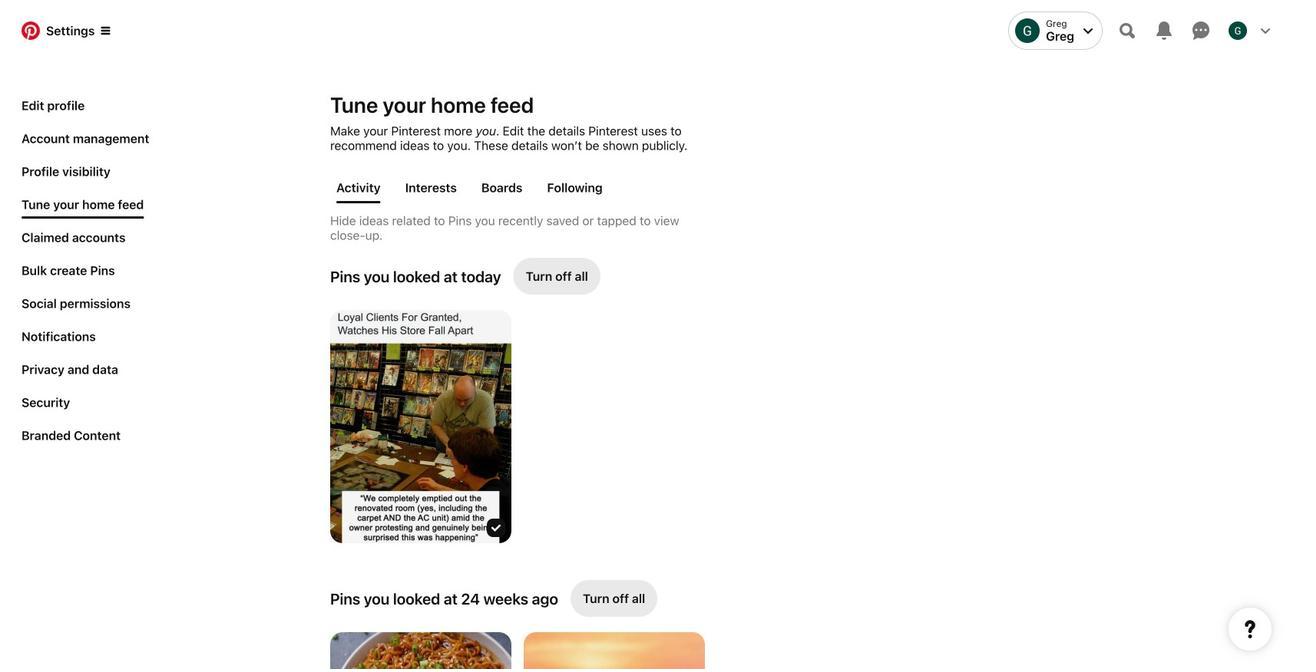 Task type: vqa. For each thing, say whether or not it's contained in the screenshot.
the Pinterest image
yes



Task type: describe. For each thing, give the bounding box(es) containing it.
1 horizontal spatial list
[[324, 252, 1044, 670]]

account switcher arrow icon image
[[1084, 26, 1093, 35]]

dynamic badge dropdown menu button image
[[101, 26, 110, 35]]

greg image
[[1229, 22, 1247, 40]]

primary navigation header navigation
[[9, 3, 1281, 58]]



Task type: locate. For each thing, give the bounding box(es) containing it.
list
[[15, 92, 169, 455], [324, 252, 1044, 670]]

pinterest image
[[22, 22, 40, 40]]

0 horizontal spatial list
[[15, 92, 169, 455]]

greg image
[[1015, 18, 1040, 43]]



